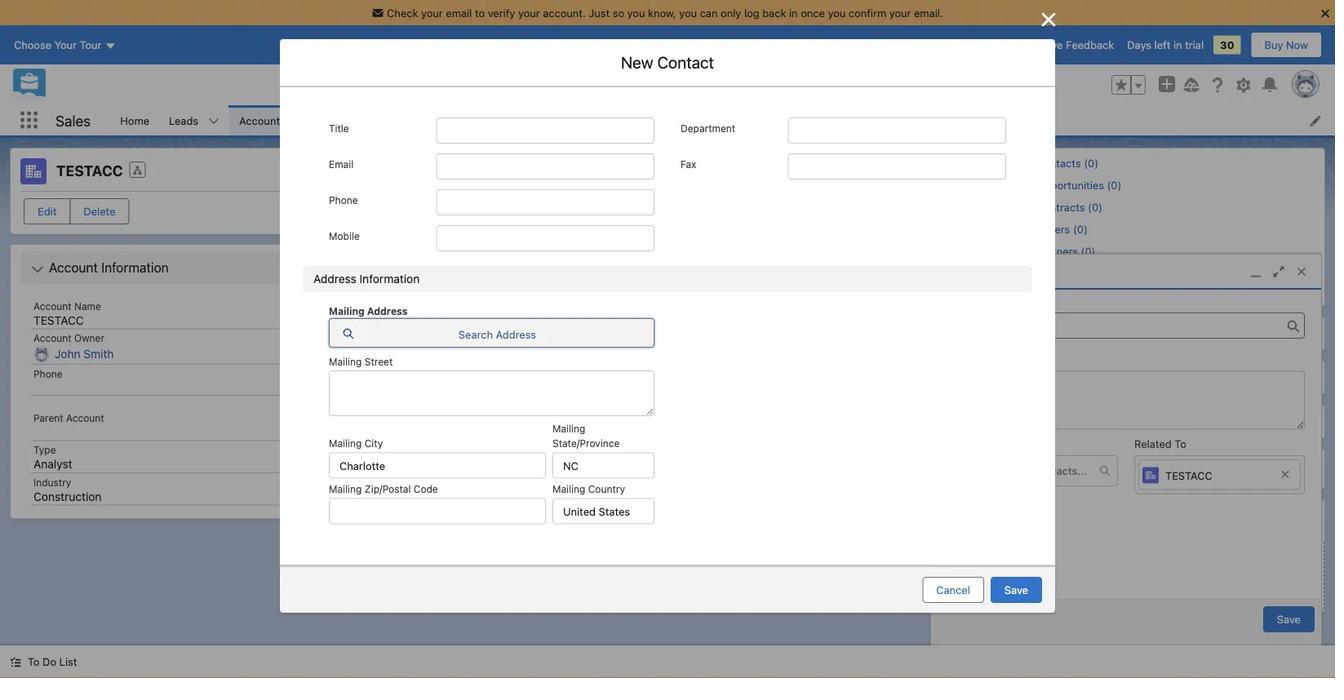 Task type: describe. For each thing, give the bounding box(es) containing it.
type
[[33, 445, 56, 456]]

(10)
[[1179, 287, 1199, 300]]

log
[[393, 203, 411, 215]]

orders (0) link
[[1037, 223, 1088, 236]]

Department text field
[[788, 118, 1007, 144]]

Mailing Zip/Postal Code text field
[[329, 499, 546, 525]]

leave feedback link
[[1035, 39, 1115, 51]]

calendar link
[[511, 105, 574, 136]]

scheduling
[[678, 334, 732, 347]]

search... button
[[479, 72, 806, 98]]

cases
[[1047, 415, 1081, 429]]

files link
[[1047, 513, 1097, 527]]

search...
[[511, 79, 555, 91]]

contacts for contacts
[[326, 114, 371, 127]]

service link
[[657, 155, 701, 188]]

0 horizontal spatial save button
[[991, 577, 1043, 603]]

text default image inside call dialog
[[1100, 466, 1111, 477]]

overdue
[[442, 290, 487, 303]]

orders (0)
[[1037, 223, 1088, 235]]

information for address information
[[360, 273, 420, 286]]

(0) for opportunities (0)
[[1128, 371, 1145, 385]]

back
[[763, 7, 787, 19]]

to inside call dialog
[[1175, 438, 1187, 450]]

forecasts
[[605, 114, 654, 127]]

contacts link
[[317, 105, 381, 136]]

address for search address
[[496, 329, 536, 341]]

mailing for mailing state/province
[[553, 424, 586, 435]]

expand all button
[[881, 253, 935, 279]]

notes
[[1047, 463, 1080, 476]]

activity.
[[531, 377, 569, 389]]

new for new task
[[524, 203, 546, 215]]

Mailing State/Province text field
[[553, 453, 655, 479]]

address for mailing address
[[367, 306, 408, 317]]

show
[[777, 377, 803, 389]]

home link
[[110, 105, 159, 136]]

upcoming & overdue
[[376, 290, 487, 303]]

show.
[[692, 318, 720, 331]]

(0) for contacts (0)
[[1101, 327, 1118, 341]]

new event button
[[614, 196, 720, 222]]

0 horizontal spatial sales
[[56, 112, 91, 129]]

save for save button to the left
[[1005, 584, 1029, 596]]

contacts (0) link
[[1037, 157, 1099, 170]]

search address button
[[329, 319, 655, 348]]

opportunities link
[[402, 105, 489, 136]]

0 horizontal spatial all
[[922, 260, 934, 272]]

city
[[365, 439, 383, 450]]

as
[[735, 377, 746, 389]]

account for account owner
[[33, 333, 72, 344]]

opportunities (0)
[[1037, 179, 1122, 191]]

refresh button
[[831, 253, 871, 279]]

no past activity. past meetings and tasks marked as done show up here.
[[490, 377, 846, 389]]

an
[[631, 334, 643, 347]]

opportunities for opportunities (0)
[[1047, 371, 1125, 385]]

cancel
[[937, 584, 971, 596]]

mailing street
[[329, 357, 393, 368]]

account for account name
[[33, 300, 72, 312]]

1 your from the left
[[421, 7, 443, 19]]

1 horizontal spatial all
[[973, 260, 985, 272]]

1 • from the left
[[873, 260, 878, 272]]

partners (0) link
[[1037, 245, 1096, 258]]

new for new event
[[654, 203, 676, 215]]

so
[[613, 7, 625, 19]]

partners (0)
[[1037, 245, 1096, 257]]

notes (0)
[[1047, 463, 1101, 476]]

confirm
[[849, 7, 887, 19]]

street
[[365, 357, 393, 368]]

save for save button within call dialog
[[1278, 614, 1301, 626]]

quotes
[[853, 114, 889, 127]]

home
[[120, 114, 149, 127]]

show all (10) link
[[1134, 287, 1199, 300]]

3 your from the left
[[890, 7, 912, 19]]

cases (0)
[[1047, 415, 1102, 429]]

or drop files
[[1136, 586, 1197, 598]]

1 horizontal spatial in
[[1174, 39, 1183, 51]]

feedback
[[1066, 39, 1115, 51]]

contact
[[658, 53, 714, 72]]

Comments text field
[[948, 371, 1306, 430]]

verify
[[488, 7, 516, 19]]

Mailing Country text field
[[553, 499, 655, 525]]

(0) for cases (0)
[[1084, 415, 1102, 429]]

reports link
[[764, 105, 822, 136]]

0 horizontal spatial to
[[475, 7, 485, 19]]

call inside button
[[423, 203, 441, 215]]

smith
[[84, 347, 114, 361]]

cases (0)
[[1037, 267, 1085, 279]]

account information button
[[24, 255, 315, 281]]

dashboards
[[673, 114, 733, 127]]

leads
[[169, 114, 198, 127]]

2 horizontal spatial all
[[1164, 287, 1176, 300]]

mailing zip/postal code
[[329, 484, 438, 496]]

text default image for account information
[[31, 263, 44, 276]]

upcoming & overdue button
[[350, 283, 985, 309]]

account information
[[49, 260, 169, 276]]

done
[[749, 377, 774, 389]]

contacts for contacts (0)
[[1047, 327, 1098, 341]]

service
[[657, 164, 701, 179]]

no for past
[[490, 377, 504, 389]]

calendar
[[520, 114, 565, 127]]

new contact
[[621, 53, 714, 72]]

details link
[[437, 155, 478, 188]]

past
[[506, 377, 528, 389]]

files
[[1177, 586, 1197, 598]]

Phone telephone field
[[437, 190, 655, 216]]

reports list item
[[764, 105, 843, 136]]

new for new contact
[[621, 53, 654, 72]]

0 vertical spatial testacc
[[56, 162, 123, 180]]

no activities to show. get started by sending an email, scheduling a task, and more.
[[516, 318, 820, 347]]

mailing for mailing address
[[329, 306, 365, 317]]

cancel button
[[923, 577, 985, 603]]

related
[[1135, 438, 1172, 450]]

reports
[[774, 114, 812, 127]]

trial
[[1186, 39, 1204, 51]]

state/province
[[553, 439, 620, 450]]

Fax telephone field
[[788, 154, 1007, 180]]

or
[[1136, 586, 1148, 598]]

buy now
[[1265, 39, 1309, 51]]

past
[[572, 377, 593, 389]]

to inside no activities to show. get started by sending an email, scheduling a task, and more.
[[679, 318, 689, 331]]

information for account information
[[101, 260, 169, 276]]

save button inside call dialog
[[1264, 607, 1315, 633]]

email.
[[914, 7, 944, 19]]

cases (0) link
[[1037, 267, 1085, 280]]



Task type: vqa. For each thing, say whether or not it's contained in the screenshot.
1/28/2024
no



Task type: locate. For each thing, give the bounding box(es) containing it.
to do list button
[[0, 646, 87, 678]]

0 vertical spatial to
[[1175, 438, 1187, 450]]

0 horizontal spatial your
[[421, 7, 443, 19]]

0 horizontal spatial address
[[314, 273, 357, 286]]

0 vertical spatial to
[[475, 7, 485, 19]]

text default image inside the account information dropdown button
[[31, 263, 44, 276]]

search
[[459, 329, 493, 341]]

account owner
[[33, 333, 104, 344]]

0 horizontal spatial a
[[414, 203, 420, 215]]

mailing left city
[[329, 439, 362, 450]]

parent
[[33, 412, 63, 424]]

account right parent
[[66, 412, 104, 424]]

contacts (0)
[[1037, 157, 1099, 169]]

1 horizontal spatial and
[[771, 334, 789, 347]]

1 horizontal spatial no
[[615, 318, 629, 331]]

to right related
[[1175, 438, 1187, 450]]

a left task,
[[735, 334, 741, 347]]

days left in trial
[[1128, 39, 1204, 51]]

leads list item
[[159, 105, 230, 136]]

days
[[1128, 39, 1152, 51]]

1 horizontal spatial address
[[367, 306, 408, 317]]

testacc up delete button
[[56, 162, 123, 180]]

contracts (0)
[[1037, 201, 1103, 213]]

text default image for to do list
[[10, 657, 21, 668]]

phone
[[329, 195, 358, 206], [33, 368, 63, 380]]

1 horizontal spatial a
[[735, 334, 741, 347]]

0 horizontal spatial text default image
[[10, 657, 21, 668]]

no for activities
[[615, 318, 629, 331]]

1 horizontal spatial to
[[1175, 438, 1187, 450]]

mailing
[[329, 306, 365, 317], [329, 357, 362, 368], [553, 424, 586, 435], [329, 439, 362, 450], [329, 484, 362, 496], [553, 484, 586, 496]]

(0)
[[1101, 327, 1118, 341], [1128, 371, 1145, 385], [1084, 415, 1102, 429], [1083, 463, 1101, 476]]

opportunities inside opportunities link
[[412, 114, 480, 127]]

1 horizontal spatial contacts
[[1047, 327, 1098, 341]]

address right search
[[496, 329, 536, 341]]

new task
[[524, 203, 571, 215]]

1 horizontal spatial to
[[679, 318, 689, 331]]

information down delete at the top of the page
[[101, 260, 169, 276]]

mailing left street
[[329, 357, 362, 368]]

mailing down address information
[[329, 306, 365, 317]]

1 vertical spatial testacc
[[33, 314, 84, 327]]

tab list
[[349, 155, 986, 188]]

and left tasks on the bottom
[[645, 377, 663, 389]]

1 horizontal spatial save
[[1278, 614, 1301, 626]]

log a call button
[[353, 196, 455, 222]]

account left name
[[33, 300, 72, 312]]

Title text field
[[437, 118, 655, 144]]

account for account information
[[49, 260, 98, 276]]

call inside dialog
[[968, 265, 986, 278]]

1 horizontal spatial phone
[[329, 195, 358, 206]]

started
[[536, 334, 571, 347]]

2 horizontal spatial your
[[890, 7, 912, 19]]

once
[[801, 7, 825, 19]]

sales
[[56, 112, 91, 129], [507, 164, 539, 179]]

2 vertical spatial testacc
[[1166, 470, 1213, 482]]

2 horizontal spatial text default image
[[1100, 466, 1111, 477]]

phone up mobile
[[329, 195, 358, 206]]

to do list
[[28, 656, 77, 668]]

0 horizontal spatial no
[[490, 377, 504, 389]]

1 vertical spatial phone
[[33, 368, 63, 380]]

2 • from the left
[[938, 260, 943, 272]]

task
[[549, 203, 571, 215]]

text default image inside to do list button
[[10, 657, 21, 668]]

1 horizontal spatial sales
[[507, 164, 539, 179]]

text default image right notes
[[1100, 466, 1111, 477]]

code
[[414, 484, 438, 496]]

new
[[621, 53, 654, 72], [524, 203, 546, 215], [654, 203, 676, 215]]

account up the account name
[[49, 260, 98, 276]]

now
[[1287, 39, 1309, 51]]

address
[[314, 273, 357, 286], [367, 306, 408, 317], [496, 329, 536, 341]]

testacc down the account name
[[33, 314, 84, 327]]

text default image
[[31, 263, 44, 276], [1100, 466, 1111, 477], [10, 657, 21, 668]]

0 horizontal spatial you
[[628, 7, 645, 19]]

account up john
[[33, 333, 72, 344]]

Mailing City text field
[[329, 453, 546, 479]]

fax
[[681, 159, 697, 170]]

group
[[1112, 75, 1146, 95]]

0 horizontal spatial contacts
[[326, 114, 371, 127]]

account inside the account information dropdown button
[[49, 260, 98, 276]]

1 horizontal spatial opportunities
[[1047, 371, 1125, 385]]

to
[[475, 7, 485, 19], [679, 318, 689, 331]]

new event
[[654, 203, 706, 215]]

in right the back
[[790, 7, 798, 19]]

list containing home
[[110, 105, 1336, 136]]

to left show.
[[679, 318, 689, 331]]

Mobile telephone field
[[437, 226, 655, 252]]

edit
[[38, 205, 57, 218]]

save inside call dialog
[[1278, 614, 1301, 626]]

call right expand all button
[[968, 265, 986, 278]]

list
[[59, 656, 77, 668]]

mailing for mailing zip/postal code
[[329, 484, 362, 496]]

to right email
[[475, 7, 485, 19]]

all right view
[[973, 260, 985, 272]]

phone down john
[[33, 368, 63, 380]]

expand
[[882, 260, 919, 272]]

0 horizontal spatial save
[[1005, 584, 1029, 596]]

0 horizontal spatial •
[[873, 260, 878, 272]]

contacts inside list
[[326, 114, 371, 127]]

mailing city
[[329, 439, 383, 450]]

0 vertical spatial in
[[790, 7, 798, 19]]

leave feedback
[[1035, 39, 1115, 51]]

email
[[329, 159, 354, 170]]

(0) up related
[[1128, 371, 1145, 385]]

a inside button
[[414, 203, 420, 215]]

1 vertical spatial opportunities
[[1047, 371, 1125, 385]]

log a call
[[393, 203, 441, 215]]

1 vertical spatial no
[[490, 377, 504, 389]]

mailing up state/province
[[553, 424, 586, 435]]

0 vertical spatial sales
[[56, 112, 91, 129]]

to inside button
[[28, 656, 40, 668]]

opportunities for opportunities
[[412, 114, 480, 127]]

1 you from the left
[[628, 7, 645, 19]]

0 vertical spatial contacts
[[326, 114, 371, 127]]

files element
[[1007, 500, 1326, 614]]

testacc down related to in the bottom right of the page
[[1166, 470, 1213, 482]]

0 vertical spatial call
[[423, 203, 441, 215]]

list
[[110, 105, 1336, 136]]

information inside dropdown button
[[101, 260, 169, 276]]

call right "log"
[[423, 203, 441, 215]]

opportunities (0) link
[[1037, 179, 1122, 192]]

0 vertical spatial save button
[[991, 577, 1043, 603]]

Mailing Street text field
[[329, 371, 655, 417]]

quotes list item
[[843, 105, 920, 136]]

new left event
[[654, 203, 676, 215]]

text default image left do
[[10, 657, 21, 668]]

in
[[790, 7, 798, 19], [1174, 39, 1183, 51]]

1 vertical spatial to
[[28, 656, 40, 668]]

opportunities down contacts (0)
[[1047, 371, 1125, 385]]

a inside no activities to show. get started by sending an email, scheduling a task, and more.
[[735, 334, 741, 347]]

and right task,
[[771, 334, 789, 347]]

2 horizontal spatial you
[[828, 7, 846, 19]]

address down upcoming
[[367, 306, 408, 317]]

mailing for mailing city
[[329, 439, 362, 450]]

1 horizontal spatial •
[[938, 260, 943, 272]]

accounts
[[239, 114, 285, 127]]

call dialog
[[931, 254, 1323, 646]]

mailing for mailing street
[[329, 357, 362, 368]]

1 horizontal spatial call
[[968, 265, 986, 278]]

1 vertical spatial save button
[[1264, 607, 1315, 633]]

view all link
[[946, 253, 986, 279]]

sales up phone telephone field
[[507, 164, 539, 179]]

1 horizontal spatial your
[[518, 7, 540, 19]]

mailing inside mailing state/province
[[553, 424, 586, 435]]

contacts up the email
[[326, 114, 371, 127]]

sales left the home
[[56, 112, 91, 129]]

related to
[[1135, 438, 1187, 450]]

address inside button
[[496, 329, 536, 341]]

address down mobile
[[314, 273, 357, 286]]

no inside no activities to show. get started by sending an email, scheduling a task, and more.
[[615, 318, 629, 331]]

text default image up the account name
[[31, 263, 44, 276]]

leads link
[[159, 105, 208, 136]]

marketing link
[[568, 155, 627, 188]]

analyst
[[33, 458, 72, 471]]

(0) right notes
[[1083, 463, 1101, 476]]

parent account
[[33, 412, 104, 424]]

address information
[[314, 273, 420, 286]]

a right "log"
[[414, 203, 420, 215]]

0 horizontal spatial information
[[101, 260, 169, 276]]

1 vertical spatial call
[[968, 265, 986, 278]]

to
[[1175, 438, 1187, 450], [28, 656, 40, 668]]

john smith
[[55, 347, 114, 361]]

new task button
[[484, 196, 585, 222]]

2 horizontal spatial address
[[496, 329, 536, 341]]

and inside no activities to show. get started by sending an email, scheduling a task, and more.
[[771, 334, 789, 347]]

contacts up opportunities (0)
[[1047, 327, 1098, 341]]

0 vertical spatial save
[[1005, 584, 1029, 596]]

new inside button
[[654, 203, 676, 215]]

1 horizontal spatial text default image
[[31, 263, 44, 276]]

• left view
[[938, 260, 943, 272]]

text default image
[[1301, 460, 1313, 471]]

all
[[922, 260, 934, 272], [973, 260, 985, 272], [1164, 287, 1176, 300]]

country
[[588, 484, 625, 496]]

all right expand on the top right of the page
[[922, 260, 934, 272]]

check your email to verify your account. just so you know, you can only log back in once you confirm your email.
[[387, 7, 944, 19]]

in right left
[[1174, 39, 1183, 51]]

your left email
[[421, 7, 443, 19]]

opportunities (0)
[[1047, 371, 1145, 385]]

upcoming
[[376, 290, 429, 303]]

2 vertical spatial address
[[496, 329, 536, 341]]

1 horizontal spatial information
[[360, 273, 420, 286]]

here.
[[821, 377, 846, 389]]

opportunities up details link on the top
[[412, 114, 480, 127]]

sales link
[[507, 155, 539, 188]]

leave
[[1035, 39, 1063, 51]]

mailing left zip/postal
[[329, 484, 362, 496]]

inverse image
[[1039, 10, 1059, 29]]

1 vertical spatial contacts
[[1047, 327, 1098, 341]]

calendar list item
[[511, 105, 596, 136]]

0 horizontal spatial in
[[790, 7, 798, 19]]

mailing state/province
[[553, 424, 620, 450]]

0 horizontal spatial to
[[28, 656, 40, 668]]

up
[[806, 377, 818, 389]]

buy
[[1265, 39, 1284, 51]]

just
[[589, 7, 610, 19]]

• left expand on the top right of the page
[[873, 260, 878, 272]]

0 horizontal spatial phone
[[33, 368, 63, 380]]

0 vertical spatial text default image
[[31, 263, 44, 276]]

show
[[1134, 287, 1161, 300]]

title
[[329, 123, 349, 134]]

1 vertical spatial to
[[679, 318, 689, 331]]

1 vertical spatial sales
[[507, 164, 539, 179]]

edit button
[[24, 198, 71, 225]]

details
[[437, 164, 478, 179]]

0 horizontal spatial opportunities
[[412, 114, 480, 127]]

0 vertical spatial phone
[[329, 195, 358, 206]]

mailing for mailing country
[[553, 484, 586, 496]]

you right once
[[828, 7, 846, 19]]

new inside button
[[524, 203, 546, 215]]

tab list containing details
[[349, 155, 986, 188]]

testacc inside call dialog
[[1166, 470, 1213, 482]]

tasks
[[666, 377, 692, 389]]

0 horizontal spatial and
[[645, 377, 663, 389]]

meetings
[[596, 377, 642, 389]]

(0) up opportunities (0)
[[1101, 327, 1118, 341]]

search address
[[459, 329, 536, 341]]

1 vertical spatial text default image
[[1100, 466, 1111, 477]]

30
[[1221, 39, 1235, 51]]

information up upcoming
[[360, 273, 420, 286]]

left
[[1155, 39, 1171, 51]]

1 vertical spatial in
[[1174, 39, 1183, 51]]

mailing left country
[[553, 484, 586, 496]]

new up search... button
[[621, 53, 654, 72]]

0 vertical spatial a
[[414, 203, 420, 215]]

2 vertical spatial text default image
[[10, 657, 21, 668]]

construction
[[33, 490, 102, 503]]

all left (10)
[[1164, 287, 1176, 300]]

2 your from the left
[[518, 7, 540, 19]]

your right verify
[[518, 7, 540, 19]]

1 vertical spatial address
[[367, 306, 408, 317]]

files
[[1047, 513, 1073, 527]]

no left past
[[490, 377, 504, 389]]

0 horizontal spatial call
[[423, 203, 441, 215]]

you right the so
[[628, 7, 645, 19]]

0 vertical spatial no
[[615, 318, 629, 331]]

to left do
[[28, 656, 40, 668]]

1 vertical spatial save
[[1278, 614, 1301, 626]]

you left can
[[680, 7, 697, 19]]

1 vertical spatial and
[[645, 377, 663, 389]]

do
[[43, 656, 56, 668]]

0 vertical spatial address
[[314, 273, 357, 286]]

3 you from the left
[[828, 7, 846, 19]]

Email text field
[[437, 154, 655, 180]]

1 horizontal spatial save button
[[1264, 607, 1315, 633]]

new left "task"
[[524, 203, 546, 215]]

more.
[[792, 334, 820, 347]]

(0) right 'cases'
[[1084, 415, 1102, 429]]

event
[[679, 203, 706, 215]]

marketing
[[568, 164, 627, 179]]

only
[[721, 7, 742, 19]]

1 vertical spatial a
[[735, 334, 741, 347]]

your left 'email.'
[[890, 7, 912, 19]]

0 vertical spatial and
[[771, 334, 789, 347]]

no up sending
[[615, 318, 629, 331]]

account name
[[33, 300, 101, 312]]

2 you from the left
[[680, 7, 697, 19]]

1 horizontal spatial you
[[680, 7, 697, 19]]

opportunities list item
[[402, 105, 511, 136]]

(0) for notes (0)
[[1083, 463, 1101, 476]]

0 vertical spatial opportunities
[[412, 114, 480, 127]]



